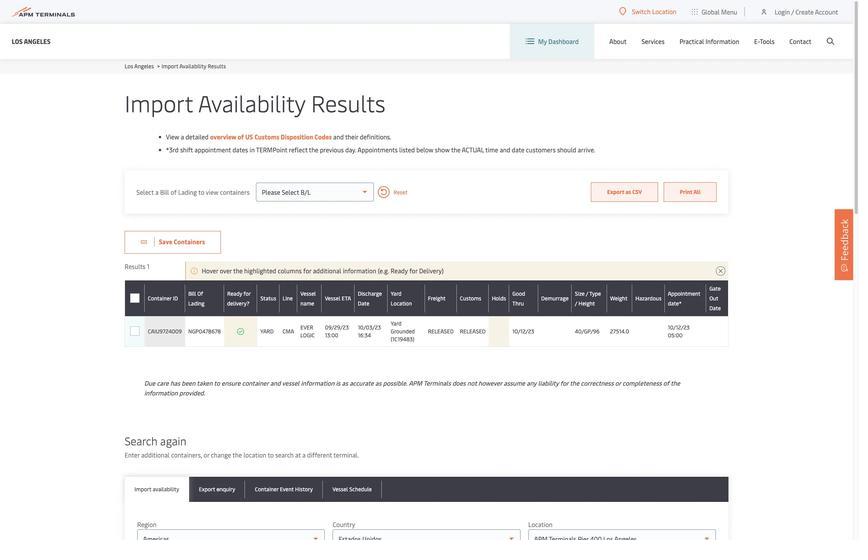 Task type: vqa. For each thing, say whether or not it's contained in the screenshot.
US
yes



Task type: locate. For each thing, give the bounding box(es) containing it.
import for availability
[[135, 486, 151, 494]]

codes
[[315, 133, 332, 141]]

the right the change
[[233, 451, 242, 460]]

1 horizontal spatial /
[[586, 290, 588, 298]]

0 vertical spatial ready
[[391, 267, 408, 275]]

vessel up name at the bottom of page
[[300, 290, 316, 298]]

import left availability
[[135, 486, 151, 494]]

1 horizontal spatial location
[[528, 521, 553, 529]]

2 vertical spatial of
[[663, 379, 669, 388]]

0 vertical spatial a
[[181, 133, 184, 141]]

the right "reflect"
[[309, 146, 318, 154]]

(e.g.
[[378, 267, 389, 275]]

0 vertical spatial container
[[148, 295, 172, 302]]

1 horizontal spatial angeles
[[134, 63, 154, 70]]

0 vertical spatial /
[[792, 7, 794, 16]]

appointment
[[195, 146, 231, 154]]

availability
[[180, 63, 206, 70], [198, 87, 305, 118]]

1 horizontal spatial date
[[710, 305, 721, 312]]

0 vertical spatial los
[[12, 37, 23, 45]]

0 vertical spatial or
[[615, 379, 621, 388]]

availability up us
[[198, 87, 305, 118]]

0 horizontal spatial export
[[199, 486, 215, 494]]

weight
[[610, 295, 628, 302]]

additional up vessel eta
[[313, 267, 341, 275]]

2 vertical spatial import
[[135, 486, 151, 494]]

save
[[159, 238, 172, 246]]

print
[[680, 188, 693, 196]]

yard inside yard location
[[391, 290, 402, 298]]

us
[[245, 133, 253, 141]]

and left date
[[500, 146, 510, 154]]

0 horizontal spatial as
[[342, 379, 348, 388]]

or left the change
[[204, 451, 209, 460]]

country
[[333, 521, 355, 529]]

of right select
[[171, 188, 177, 196]]

/ right size
[[586, 290, 588, 298]]

vessel eta
[[325, 295, 351, 302]]

import inside import availability button
[[135, 486, 151, 494]]

0 horizontal spatial and
[[270, 379, 281, 388]]

0 vertical spatial of
[[238, 133, 244, 141]]

ngp0478678
[[188, 328, 221, 335]]

switch location button
[[620, 7, 677, 16]]

2 vertical spatial and
[[270, 379, 281, 388]]

date down discharge
[[358, 300, 370, 307]]

0 horizontal spatial or
[[204, 451, 209, 460]]

1 horizontal spatial los
[[125, 63, 133, 70]]

due
[[144, 379, 155, 388]]

bill
[[160, 188, 169, 196], [188, 290, 196, 298]]

overview of us customs disposition codes link
[[210, 133, 332, 141]]

good thru
[[513, 290, 525, 307]]

0 vertical spatial yard
[[391, 290, 402, 298]]

13:00
[[325, 332, 338, 339]]

yard up grounded at bottom
[[391, 320, 402, 328]]

for right liability
[[560, 379, 569, 388]]

create
[[796, 7, 814, 16]]

vessel schedule button
[[323, 477, 382, 503]]

0 horizontal spatial information
[[144, 389, 178, 398]]

2 vertical spatial to
[[268, 451, 274, 460]]

None checkbox
[[130, 294, 140, 303], [130, 294, 139, 303], [130, 294, 140, 303], [130, 294, 139, 303]]

terminals
[[424, 379, 451, 388]]

height
[[579, 300, 595, 307]]

0 vertical spatial customs
[[255, 133, 279, 141]]

line
[[283, 295, 293, 302]]

export left еnquiry
[[199, 486, 215, 494]]

containers,
[[171, 451, 202, 460]]

for right columns
[[303, 267, 311, 275]]

1 vertical spatial or
[[204, 451, 209, 460]]

about button
[[610, 24, 627, 59]]

import availability
[[135, 486, 179, 494]]

the inside search again enter additional containers, or change the location to search at a different terminal.
[[233, 451, 242, 460]]

ready up delivery?
[[227, 290, 242, 298]]

0 horizontal spatial 10/12/23
[[513, 328, 534, 335]]

container inside button
[[255, 486, 279, 494]]

grounded
[[391, 328, 415, 335]]

1 vertical spatial import
[[125, 87, 193, 118]]

0 vertical spatial export
[[607, 188, 625, 196]]

1 vertical spatial ready
[[227, 290, 242, 298]]

tab list
[[125, 477, 729, 503]]

or inside search again enter additional containers, or change the location to search at a different terminal.
[[204, 451, 209, 460]]

1 horizontal spatial a
[[181, 133, 184, 141]]

angeles for los angeles > import availability results
[[134, 63, 154, 70]]

yard for yard grounded (1c19483)
[[391, 320, 402, 328]]

lading down of
[[188, 300, 205, 307]]

0 horizontal spatial date
[[358, 300, 370, 307]]

customs left holds
[[460, 295, 481, 302]]

their
[[345, 133, 358, 141]]

name
[[300, 300, 314, 307]]

import right >
[[162, 63, 178, 70]]

los angeles link
[[12, 36, 51, 46], [125, 63, 154, 70]]

additional down search
[[141, 451, 170, 460]]

again
[[160, 434, 186, 449]]

0 vertical spatial availability
[[180, 63, 206, 70]]

10/03/23
[[358, 324, 381, 332]]

e-tools
[[754, 37, 775, 46]]

1 vertical spatial information
[[301, 379, 334, 388]]

reset
[[394, 189, 408, 196]]

vessel left eta
[[325, 295, 340, 302]]

of right completeness
[[663, 379, 669, 388]]

export inside "button"
[[199, 486, 215, 494]]

a for view
[[181, 133, 184, 141]]

2 horizontal spatial to
[[268, 451, 274, 460]]

0 horizontal spatial a
[[155, 188, 159, 196]]

for up delivery?
[[244, 290, 251, 298]]

practical information
[[680, 37, 739, 46]]

to left search
[[268, 451, 274, 460]]

over
[[220, 267, 232, 275]]

a right select
[[155, 188, 159, 196]]

ready image
[[237, 328, 245, 336]]

0 horizontal spatial to
[[198, 188, 204, 196]]

information down care
[[144, 389, 178, 398]]

change
[[211, 451, 231, 460]]

of left us
[[238, 133, 244, 141]]

1 vertical spatial customs
[[460, 295, 481, 302]]

1 vertical spatial container
[[255, 486, 279, 494]]

0 vertical spatial results
[[208, 63, 226, 70]]

additional inside search again enter additional containers, or change the location to search at a different terminal.
[[141, 451, 170, 460]]

as inside export as csv button
[[626, 188, 631, 196]]

1 vertical spatial /
[[586, 290, 588, 298]]

bill left of
[[188, 290, 196, 298]]

a for select
[[155, 188, 159, 196]]

1 vertical spatial bill
[[188, 290, 196, 298]]

1 vertical spatial los
[[125, 63, 133, 70]]

id
[[173, 295, 178, 302]]

arrive.
[[578, 146, 595, 154]]

below
[[417, 146, 434, 154]]

size / type / height
[[575, 290, 601, 307]]

view a detailed overview of us customs disposition codes and their definitions.
[[166, 133, 391, 141]]

export
[[607, 188, 625, 196], [199, 486, 215, 494]]

0 horizontal spatial container
[[148, 295, 172, 302]]

bill right select
[[160, 188, 169, 196]]

0 horizontal spatial los
[[12, 37, 23, 45]]

availability right >
[[180, 63, 206, 70]]

lading left 'view'
[[178, 188, 197, 196]]

2 yard from the top
[[391, 320, 402, 328]]

dates
[[233, 146, 248, 154]]

0 vertical spatial bill
[[160, 188, 169, 196]]

view
[[166, 133, 179, 141]]

bill inside 'bill of lading'
[[188, 290, 196, 298]]

/ for login
[[792, 7, 794, 16]]

a right view
[[181, 133, 184, 141]]

location
[[244, 451, 266, 460]]

1 horizontal spatial export
[[607, 188, 625, 196]]

vessel left schedule
[[333, 486, 348, 494]]

10/12/23 up 05:00
[[668, 324, 690, 332]]

highlighted
[[244, 267, 276, 275]]

yard inside yard grounded (1c19483)
[[391, 320, 402, 328]]

0 horizontal spatial bill
[[160, 188, 169, 196]]

container left 'event' in the left bottom of the page
[[255, 486, 279, 494]]

1 horizontal spatial released
[[460, 328, 486, 335]]

2 horizontal spatial of
[[663, 379, 669, 388]]

any
[[527, 379, 537, 388]]

1 yard from the top
[[391, 290, 402, 298]]

1 vertical spatial results
[[311, 87, 386, 118]]

import down >
[[125, 87, 193, 118]]

discharge
[[358, 290, 382, 298]]

1 horizontal spatial to
[[214, 379, 220, 388]]

definitions.
[[360, 133, 391, 141]]

05:00
[[668, 332, 683, 339]]

assume
[[504, 379, 525, 388]]

ready right (e.g.
[[391, 267, 408, 275]]

1 horizontal spatial information
[[301, 379, 334, 388]]

1 horizontal spatial or
[[615, 379, 621, 388]]

1 vertical spatial to
[[214, 379, 220, 388]]

due care has been taken to ensure container and vessel information is as accurate as possible. apm terminals does not however assume any liability for the correctness or completeness of the information provided.
[[144, 379, 680, 398]]

a right at
[[302, 451, 306, 460]]

save containers
[[159, 238, 205, 246]]

of inside due care has been taken to ensure container and vessel information is as accurate as possible. apm terminals does not however assume any liability for the correctness or completeness of the information provided.
[[663, 379, 669, 388]]

for left delivery)
[[409, 267, 418, 275]]

caiu9724009
[[148, 328, 182, 335]]

lading
[[178, 188, 197, 196], [188, 300, 205, 307]]

about
[[610, 37, 627, 46]]

vessel inside button
[[333, 486, 348, 494]]

completeness
[[623, 379, 662, 388]]

as right 'accurate'
[[375, 379, 382, 388]]

0 vertical spatial additional
[[313, 267, 341, 275]]

to
[[198, 188, 204, 196], [214, 379, 220, 388], [268, 451, 274, 460]]

additional
[[313, 267, 341, 275], [141, 451, 170, 460]]

/ down size
[[575, 300, 577, 307]]

as right is
[[342, 379, 348, 388]]

0 vertical spatial angeles
[[24, 37, 51, 45]]

to inside due care has been taken to ensure container and vessel information is as accurate as possible. apm terminals does not however assume any liability for the correctness or completeness of the information provided.
[[214, 379, 220, 388]]

date down out
[[710, 305, 721, 312]]

information left is
[[301, 379, 334, 388]]

to inside search again enter additional containers, or change the location to search at a different terminal.
[[268, 451, 274, 460]]

to right "taken"
[[214, 379, 220, 388]]

or
[[615, 379, 621, 388], [204, 451, 209, 460]]

angeles
[[24, 37, 51, 45], [134, 63, 154, 70]]

for
[[303, 267, 311, 275], [409, 267, 418, 275], [244, 290, 251, 298], [560, 379, 569, 388]]

search
[[275, 451, 294, 460]]

a inside search again enter additional containers, or change the location to search at a different terminal.
[[302, 451, 306, 460]]

cma
[[283, 328, 294, 335]]

to left 'view'
[[198, 188, 204, 196]]

customs up "termpoint" in the top left of the page
[[255, 133, 279, 141]]

2 horizontal spatial information
[[343, 267, 376, 275]]

to for taken
[[214, 379, 220, 388]]

export left csv
[[607, 188, 625, 196]]

and inside due care has been taken to ensure container and vessel information is as accurate as possible. apm terminals does not however assume any liability for the correctness or completeness of the information provided.
[[270, 379, 281, 388]]

0 vertical spatial location
[[652, 7, 677, 16]]

export for export еnquiry
[[199, 486, 215, 494]]

1 vertical spatial and
[[500, 146, 510, 154]]

should
[[557, 146, 576, 154]]

appointments
[[358, 146, 398, 154]]

export for export as csv
[[607, 188, 625, 196]]

10/12/23 down thru
[[513, 328, 534, 335]]

reset button
[[374, 186, 408, 198]]

2 horizontal spatial as
[[626, 188, 631, 196]]

1 horizontal spatial bill
[[188, 290, 196, 298]]

discharge date
[[358, 290, 382, 307]]

yard right discharge
[[391, 290, 402, 298]]

0 vertical spatial los angeles link
[[12, 36, 51, 46]]

None checkbox
[[130, 327, 140, 336], [130, 327, 140, 337], [130, 327, 140, 336], [130, 327, 140, 337]]

1 horizontal spatial results
[[208, 63, 226, 70]]

0 vertical spatial to
[[198, 188, 204, 196]]

container for container id
[[148, 295, 172, 302]]

0 horizontal spatial of
[[171, 188, 177, 196]]

or right correctness
[[615, 379, 621, 388]]

2 vertical spatial a
[[302, 451, 306, 460]]

2 horizontal spatial a
[[302, 451, 306, 460]]

export inside button
[[607, 188, 625, 196]]

provided.
[[179, 389, 205, 398]]

0 horizontal spatial released
[[428, 328, 454, 335]]

container left id
[[148, 295, 172, 302]]

1 vertical spatial additional
[[141, 451, 170, 460]]

1 vertical spatial of
[[171, 188, 177, 196]]

2 horizontal spatial location
[[652, 7, 677, 16]]

released
[[428, 328, 454, 335], [460, 328, 486, 335]]

1 horizontal spatial additional
[[313, 267, 341, 275]]

menu
[[721, 7, 738, 16]]

1 horizontal spatial container
[[255, 486, 279, 494]]

1 vertical spatial yard
[[391, 320, 402, 328]]

and left vessel
[[270, 379, 281, 388]]

vessel for vessel name
[[300, 290, 316, 298]]

type
[[589, 290, 601, 298]]

1 vertical spatial angeles
[[134, 63, 154, 70]]

date
[[512, 146, 525, 154]]

eta
[[342, 295, 351, 302]]

date inside discharge date
[[358, 300, 370, 307]]

0 horizontal spatial additional
[[141, 451, 170, 460]]

1 vertical spatial los angeles link
[[125, 63, 154, 70]]

2 horizontal spatial /
[[792, 7, 794, 16]]

1 vertical spatial a
[[155, 188, 159, 196]]

1 horizontal spatial 10/12/23
[[668, 324, 690, 332]]

information left (e.g.
[[343, 267, 376, 275]]

0 horizontal spatial results
[[125, 262, 145, 271]]

2 vertical spatial results
[[125, 262, 145, 271]]

/ right login
[[792, 7, 794, 16]]

and left their in the top left of the page
[[333, 133, 344, 141]]

as left csv
[[626, 188, 631, 196]]

information
[[343, 267, 376, 275], [301, 379, 334, 388], [144, 389, 178, 398]]

0 horizontal spatial angeles
[[24, 37, 51, 45]]

1 vertical spatial export
[[199, 486, 215, 494]]

availability
[[153, 486, 179, 494]]

customers
[[526, 146, 556, 154]]

2 vertical spatial /
[[575, 300, 577, 307]]

1 vertical spatial location
[[391, 300, 412, 307]]



Task type: describe. For each thing, give the bounding box(es) containing it.
to for lading
[[198, 188, 204, 196]]

time
[[486, 146, 498, 154]]

0 horizontal spatial /
[[575, 300, 577, 307]]

export as csv button
[[591, 182, 658, 202]]

1 vertical spatial lading
[[188, 300, 205, 307]]

10/03/23 16:34
[[358, 324, 381, 339]]

vessel for vessel schedule
[[333, 486, 348, 494]]

2 horizontal spatial results
[[311, 87, 386, 118]]

yard for yard location
[[391, 290, 402, 298]]

status
[[260, 295, 276, 302]]

region
[[137, 521, 157, 529]]

global menu button
[[684, 0, 745, 23]]

containers
[[220, 188, 250, 196]]

contact
[[790, 37, 812, 46]]

or inside due care has been taken to ensure container and vessel information is as accurate as possible. apm terminals does not however assume any liability for the correctness or completeness of the information provided.
[[615, 379, 621, 388]]

login / create account link
[[760, 0, 838, 23]]

the right the over
[[233, 267, 243, 275]]

appointment
[[668, 290, 701, 298]]

(1c19483)
[[391, 336, 415, 343]]

ever
[[300, 324, 313, 332]]

vessel schedule
[[333, 486, 372, 494]]

demurrage
[[541, 295, 569, 302]]

logic
[[300, 332, 315, 339]]

for inside due care has been taken to ensure container and vessel information is as accurate as possible. apm terminals does not however assume any liability for the correctness or completeness of the information provided.
[[560, 379, 569, 388]]

1 horizontal spatial los angeles link
[[125, 63, 154, 70]]

location for switch
[[652, 7, 677, 16]]

bill of lading
[[188, 290, 205, 307]]

at
[[295, 451, 301, 460]]

possible.
[[383, 379, 408, 388]]

of
[[197, 290, 203, 298]]

the left correctness
[[570, 379, 579, 388]]

practical information button
[[680, 24, 739, 59]]

1 horizontal spatial of
[[238, 133, 244, 141]]

container event history
[[255, 486, 313, 494]]

los for los angeles
[[12, 37, 23, 45]]

tab list containing import availability
[[125, 477, 729, 503]]

all
[[694, 188, 701, 196]]

1 vertical spatial availability
[[198, 87, 305, 118]]

los for los angeles > import availability results
[[125, 63, 133, 70]]

1 released from the left
[[428, 328, 454, 335]]

0 horizontal spatial customs
[[255, 133, 279, 141]]

2 released from the left
[[460, 328, 486, 335]]

yard location
[[391, 290, 412, 307]]

results 1
[[125, 262, 149, 271]]

los angeles > import availability results
[[125, 63, 226, 70]]

not
[[467, 379, 477, 388]]

1 horizontal spatial customs
[[460, 295, 481, 302]]

correctness
[[581, 379, 614, 388]]

search again enter additional containers, or change the location to search at a different terminal.
[[125, 434, 359, 460]]

0 vertical spatial import
[[162, 63, 178, 70]]

containers
[[174, 238, 205, 246]]

search
[[125, 434, 157, 449]]

>
[[157, 63, 160, 70]]

vessel for vessel eta
[[325, 295, 340, 302]]

gate out date
[[710, 285, 721, 312]]

switch
[[632, 7, 651, 16]]

vessel name
[[300, 290, 316, 307]]

yard
[[260, 328, 274, 335]]

2 horizontal spatial and
[[500, 146, 510, 154]]

2 vertical spatial information
[[144, 389, 178, 398]]

gate
[[710, 285, 721, 293]]

liability
[[538, 379, 559, 388]]

global
[[702, 7, 720, 16]]

has
[[170, 379, 180, 388]]

container id
[[148, 295, 178, 302]]

select a bill of lading to view containers
[[136, 188, 250, 196]]

shift
[[180, 146, 193, 154]]

switch location
[[632, 7, 677, 16]]

ensure
[[222, 379, 241, 388]]

freight
[[428, 295, 446, 302]]

vessel
[[282, 379, 299, 388]]

for inside ready for delivery?
[[244, 290, 251, 298]]

accurate
[[350, 379, 374, 388]]

/ for size
[[586, 290, 588, 298]]

1 horizontal spatial as
[[375, 379, 382, 388]]

09/29/23 13:00
[[325, 324, 349, 339]]

angeles for los angeles
[[24, 37, 51, 45]]

2 vertical spatial location
[[528, 521, 553, 529]]

e-
[[754, 37, 760, 46]]

import availability results
[[125, 87, 386, 118]]

location for yard
[[391, 300, 412, 307]]

thru
[[513, 300, 524, 307]]

previous
[[320, 146, 344, 154]]

holds
[[492, 295, 506, 302]]

information
[[706, 37, 739, 46]]

my dashboard button
[[526, 24, 579, 59]]

services
[[642, 37, 665, 46]]

1 horizontal spatial ready
[[391, 267, 408, 275]]

delivery?
[[227, 300, 250, 307]]

export as csv
[[607, 188, 642, 196]]

day.
[[345, 146, 356, 154]]

10/12/23 for 10/12/23 05:00
[[668, 324, 690, 332]]

ready inside ready for delivery?
[[227, 290, 242, 298]]

import for availability
[[125, 87, 193, 118]]

0 horizontal spatial los angeles link
[[12, 36, 51, 46]]

09/29/23
[[325, 324, 349, 332]]

10/12/23 05:00
[[668, 324, 690, 339]]

reflect
[[289, 146, 308, 154]]

delivery)
[[419, 267, 444, 275]]

services button
[[642, 24, 665, 59]]

in
[[250, 146, 255, 154]]

print all
[[680, 188, 701, 196]]

global menu
[[702, 7, 738, 16]]

care
[[157, 379, 169, 388]]

login / create account
[[775, 7, 838, 16]]

feedback button
[[835, 209, 855, 280]]

the right completeness
[[671, 379, 680, 388]]

contact button
[[790, 24, 812, 59]]

e-tools button
[[754, 24, 775, 59]]

0 vertical spatial and
[[333, 133, 344, 141]]

columns
[[278, 267, 302, 275]]

the right show
[[451, 146, 461, 154]]

16:34
[[358, 332, 371, 339]]

hover
[[202, 267, 218, 275]]

import availability button
[[125, 477, 189, 503]]

container for container event history
[[255, 486, 279, 494]]

10/12/23 for 10/12/23
[[513, 328, 534, 335]]

account
[[815, 7, 838, 16]]

ever logic
[[300, 324, 315, 339]]

container event history button
[[245, 477, 323, 503]]

0 vertical spatial lading
[[178, 188, 197, 196]]



